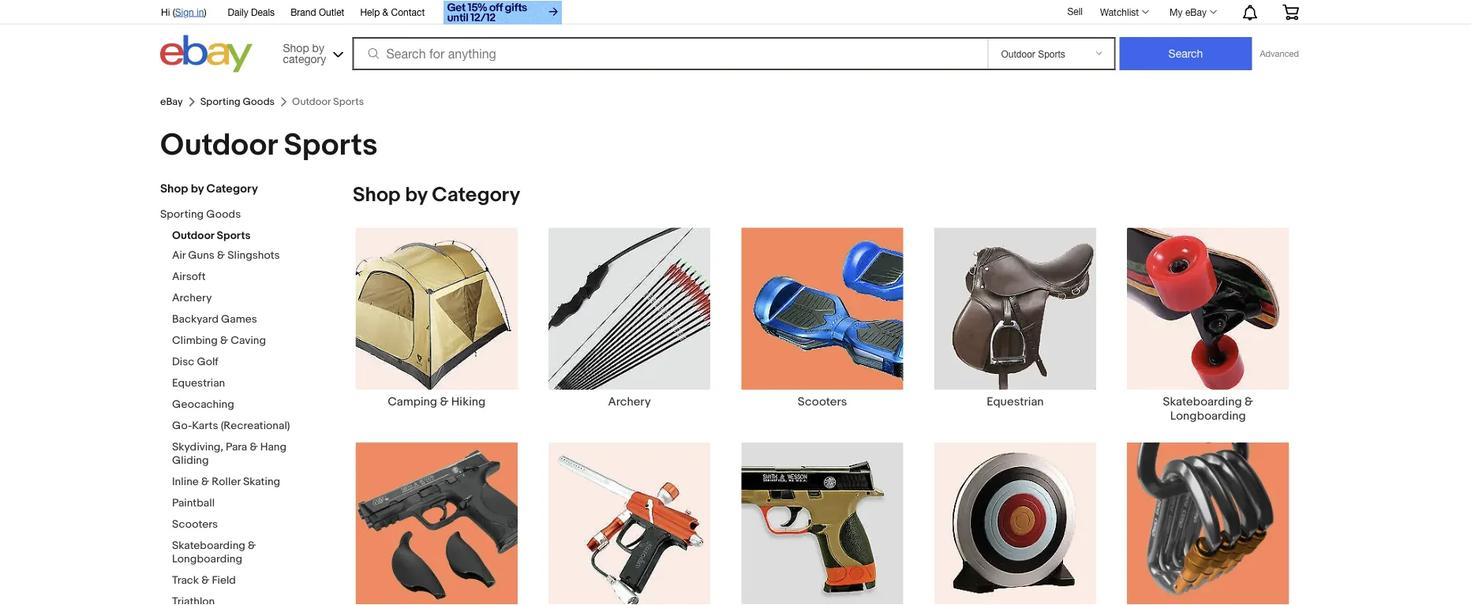 Task type: locate. For each thing, give the bounding box(es) containing it.
brand
[[291, 6, 316, 17]]

0 horizontal spatial by
[[191, 182, 204, 196]]

1 vertical spatial sports
[[217, 229, 251, 243]]

equestrian
[[172, 377, 225, 390], [987, 395, 1044, 409]]

1 vertical spatial longboarding
[[172, 553, 242, 566]]

1 vertical spatial scooters
[[172, 518, 218, 532]]

slingshots
[[228, 249, 280, 262]]

backyard games link
[[172, 313, 322, 328]]

by
[[312, 41, 324, 54], [191, 182, 204, 196], [405, 183, 427, 208]]

1 vertical spatial ebay
[[160, 96, 183, 108]]

1 horizontal spatial archery
[[608, 395, 651, 409]]

my
[[1170, 6, 1183, 17]]

archery
[[172, 292, 212, 305], [608, 395, 651, 409]]

caving
[[231, 334, 266, 348]]

shop by category banner
[[152, 0, 1311, 77]]

get an extra 15% off image
[[444, 1, 562, 24]]

None submit
[[1120, 37, 1252, 70]]

longboarding inside sporting goods outdoor sports air guns & slingshots airsoft archery backyard games climbing & caving disc golf equestrian geocaching go-karts (recreational) skydiving, para & hang gliding inline & roller skating paintball scooters skateboarding & longboarding track & field
[[172, 553, 242, 566]]

daily deals link
[[228, 4, 275, 21]]

list containing camping & hiking
[[334, 227, 1311, 605]]

paintball link
[[172, 497, 322, 512]]

equestrian link
[[919, 227, 1112, 409], [172, 377, 322, 392]]

sporting goods link up "outdoor sports"
[[200, 96, 275, 108]]

0 vertical spatial scooters link
[[726, 227, 919, 409]]

shop by category button
[[276, 35, 347, 69]]

(recreational)
[[221, 420, 290, 433]]

& inside 'link'
[[383, 6, 389, 17]]

0 horizontal spatial shop by category
[[160, 182, 258, 196]]

sporting inside sporting goods outdoor sports air guns & slingshots airsoft archery backyard games climbing & caving disc golf equestrian geocaching go-karts (recreational) skydiving, para & hang gliding inline & roller skating paintball scooters skateboarding & longboarding track & field
[[160, 208, 204, 221]]

scooters link
[[726, 227, 919, 409], [172, 518, 322, 533]]

0 horizontal spatial shop
[[160, 182, 188, 196]]

1 horizontal spatial skateboarding
[[1163, 395, 1242, 409]]

category
[[283, 52, 326, 65]]

advanced link
[[1252, 38, 1307, 69]]

1 vertical spatial sporting
[[160, 208, 204, 221]]

0 vertical spatial skateboarding & longboarding link
[[1112, 227, 1305, 423]]

climbing
[[172, 334, 218, 348]]

skateboarding inside sporting goods outdoor sports air guns & slingshots airsoft archery backyard games climbing & caving disc golf equestrian geocaching go-karts (recreational) skydiving, para & hang gliding inline & roller skating paintball scooters skateboarding & longboarding track & field
[[172, 540, 245, 553]]

hiking
[[451, 395, 486, 409]]

2 horizontal spatial by
[[405, 183, 427, 208]]

skateboarding & longboarding link
[[1112, 227, 1305, 423], [172, 540, 322, 568]]

1 vertical spatial sporting goods link
[[160, 208, 310, 223]]

1 horizontal spatial archery link
[[533, 227, 726, 409]]

2 horizontal spatial shop
[[353, 183, 401, 208]]

0 horizontal spatial goods
[[206, 208, 241, 221]]

karts
[[192, 420, 218, 433]]

0 vertical spatial scooters
[[798, 395, 847, 409]]

1 horizontal spatial scooters
[[798, 395, 847, 409]]

1 horizontal spatial scooters link
[[726, 227, 919, 409]]

)
[[204, 6, 206, 17]]

air guns & slingshots link
[[172, 249, 322, 264]]

track & field link
[[172, 574, 322, 589]]

1 horizontal spatial skateboarding & longboarding link
[[1112, 227, 1305, 423]]

hang
[[260, 441, 287, 454]]

1 horizontal spatial equestrian
[[987, 395, 1044, 409]]

sporting goods link up air guns & slingshots link
[[160, 208, 310, 223]]

brand outlet link
[[291, 4, 344, 21]]

0 vertical spatial ebay
[[1186, 6, 1207, 17]]

0 vertical spatial skateboarding
[[1163, 395, 1242, 409]]

1 horizontal spatial longboarding
[[1171, 409, 1246, 423]]

1 horizontal spatial sports
[[284, 127, 378, 164]]

go-karts (recreational) link
[[172, 420, 322, 435]]

ebay
[[1186, 6, 1207, 17], [160, 96, 183, 108]]

0 horizontal spatial ebay
[[160, 96, 183, 108]]

gliding
[[172, 454, 209, 468]]

ebay left sporting goods
[[160, 96, 183, 108]]

account navigation
[[152, 0, 1311, 26]]

sports inside sporting goods outdoor sports air guns & slingshots airsoft archery backyard games climbing & caving disc golf equestrian geocaching go-karts (recreational) skydiving, para & hang gliding inline & roller skating paintball scooters skateboarding & longboarding track & field
[[217, 229, 251, 243]]

outdoor up guns on the left top of the page
[[172, 229, 214, 243]]

disc
[[172, 356, 194, 369]]

outdoor sports
[[160, 127, 378, 164]]

airsoft
[[172, 270, 206, 284]]

1 horizontal spatial by
[[312, 41, 324, 54]]

0 horizontal spatial skateboarding
[[172, 540, 245, 553]]

sporting goods link
[[200, 96, 275, 108], [160, 208, 310, 223]]

hi
[[161, 6, 170, 17]]

0 vertical spatial sporting
[[200, 96, 240, 108]]

sporting right ebay 'link'
[[200, 96, 240, 108]]

outlet
[[319, 6, 344, 17]]

roller
[[212, 476, 241, 489]]

longboarding
[[1171, 409, 1246, 423], [172, 553, 242, 566]]

sporting up the air
[[160, 208, 204, 221]]

shop
[[283, 41, 309, 54], [160, 182, 188, 196], [353, 183, 401, 208]]

archery link
[[533, 227, 726, 409], [172, 292, 322, 307]]

0 horizontal spatial archery
[[172, 292, 212, 305]]

guns
[[188, 249, 215, 262]]

outdoor down sporting goods
[[160, 127, 277, 164]]

field
[[212, 574, 236, 588]]

Search for anything text field
[[355, 39, 985, 69]]

0 horizontal spatial skateboarding & longboarding link
[[172, 540, 322, 568]]

skydiving, para & hang gliding link
[[172, 441, 322, 469]]

daily deals
[[228, 6, 275, 17]]

0 vertical spatial archery
[[172, 292, 212, 305]]

help & contact link
[[360, 4, 425, 21]]

1 vertical spatial outdoor
[[172, 229, 214, 243]]

0 horizontal spatial scooters
[[172, 518, 218, 532]]

golf
[[197, 356, 218, 369]]

sports
[[284, 127, 378, 164], [217, 229, 251, 243]]

0 vertical spatial goods
[[243, 96, 275, 108]]

1 vertical spatial skateboarding & longboarding link
[[172, 540, 322, 568]]

camping
[[388, 395, 437, 409]]

shop inside shop by category
[[283, 41, 309, 54]]

0 horizontal spatial equestrian
[[172, 377, 225, 390]]

hi ( sign in )
[[161, 6, 206, 17]]

scooters
[[798, 395, 847, 409], [172, 518, 218, 532]]

ebay right my
[[1186, 6, 1207, 17]]

0 vertical spatial longboarding
[[1171, 409, 1246, 423]]

0 horizontal spatial sports
[[217, 229, 251, 243]]

air
[[172, 249, 186, 262]]

outdoor
[[160, 127, 277, 164], [172, 229, 214, 243]]

watchlist
[[1100, 6, 1139, 17]]

skateboarding inside skateboarding & longboarding
[[1163, 395, 1242, 409]]

help & contact
[[360, 6, 425, 17]]

in
[[197, 6, 204, 17]]

sporting
[[200, 96, 240, 108], [160, 208, 204, 221]]

0 horizontal spatial longboarding
[[172, 553, 242, 566]]

1 vertical spatial goods
[[206, 208, 241, 221]]

goods
[[243, 96, 275, 108], [206, 208, 241, 221]]

1 horizontal spatial ebay
[[1186, 6, 1207, 17]]

1 vertical spatial skateboarding
[[172, 540, 245, 553]]

category
[[206, 182, 258, 196], [432, 183, 520, 208]]

advanced
[[1260, 49, 1299, 59]]

skateboarding
[[1163, 395, 1242, 409], [172, 540, 245, 553]]

contact
[[391, 6, 425, 17]]

&
[[383, 6, 389, 17], [217, 249, 225, 262], [220, 334, 228, 348], [440, 395, 449, 409], [1245, 395, 1254, 409], [250, 441, 258, 454], [201, 476, 209, 489], [248, 540, 256, 553], [201, 574, 209, 588]]

0 horizontal spatial category
[[206, 182, 258, 196]]

0 horizontal spatial scooters link
[[172, 518, 322, 533]]

1 horizontal spatial goods
[[243, 96, 275, 108]]

shop by category
[[160, 182, 258, 196], [353, 183, 520, 208]]

none submit inside shop by category banner
[[1120, 37, 1252, 70]]

goods up "outdoor sports"
[[243, 96, 275, 108]]

1 horizontal spatial shop by category
[[353, 183, 520, 208]]

0 vertical spatial equestrian
[[172, 377, 225, 390]]

goods inside sporting goods outdoor sports air guns & slingshots airsoft archery backyard games climbing & caving disc golf equestrian geocaching go-karts (recreational) skydiving, para & hang gliding inline & roller skating paintball scooters skateboarding & longboarding track & field
[[206, 208, 241, 221]]

(
[[173, 6, 175, 17]]

list
[[334, 227, 1311, 605]]

1 vertical spatial archery
[[608, 395, 651, 409]]

1 horizontal spatial shop
[[283, 41, 309, 54]]

ebay link
[[160, 96, 183, 108]]

goods up guns on the left top of the page
[[206, 208, 241, 221]]

sign in link
[[175, 6, 204, 17]]



Task type: describe. For each thing, give the bounding box(es) containing it.
by for top scooters link
[[405, 183, 427, 208]]

skateboarding & longboarding
[[1163, 395, 1254, 423]]

sign
[[175, 6, 194, 17]]

scooters inside sporting goods outdoor sports air guns & slingshots airsoft archery backyard games climbing & caving disc golf equestrian geocaching go-karts (recreational) skydiving, para & hang gliding inline & roller skating paintball scooters skateboarding & longboarding track & field
[[172, 518, 218, 532]]

help
[[360, 6, 380, 17]]

watchlist link
[[1092, 2, 1157, 21]]

sell link
[[1061, 6, 1090, 17]]

0 horizontal spatial archery link
[[172, 292, 322, 307]]

sporting goods
[[200, 96, 275, 108]]

shop by category for "camping & hiking" link
[[353, 183, 520, 208]]

shop for air guns & slingshots link
[[160, 182, 188, 196]]

scooters inside list
[[798, 395, 847, 409]]

climbing & caving link
[[172, 334, 322, 349]]

sell
[[1068, 6, 1083, 17]]

sporting for sporting goods
[[200, 96, 240, 108]]

brand outlet
[[291, 6, 344, 17]]

equestrian inside sporting goods outdoor sports air guns & slingshots airsoft archery backyard games climbing & caving disc golf equestrian geocaching go-karts (recreational) skydiving, para & hang gliding inline & roller skating paintball scooters skateboarding & longboarding track & field
[[172, 377, 225, 390]]

camping & hiking
[[388, 395, 486, 409]]

skating
[[243, 476, 280, 489]]

0 vertical spatial outdoor
[[160, 127, 277, 164]]

1 vertical spatial equestrian
[[987, 395, 1044, 409]]

geocaching link
[[172, 398, 322, 413]]

by inside shop by category
[[312, 41, 324, 54]]

shop by category for the bottommost sporting goods link
[[160, 182, 258, 196]]

0 vertical spatial sporting goods link
[[200, 96, 275, 108]]

track
[[172, 574, 199, 588]]

skydiving,
[[172, 441, 223, 454]]

ebay inside "link"
[[1186, 6, 1207, 17]]

disc golf link
[[172, 356, 322, 371]]

go-
[[172, 420, 192, 433]]

0 vertical spatial sports
[[284, 127, 378, 164]]

paintball
[[172, 497, 215, 510]]

by for air guns & slingshots link
[[191, 182, 204, 196]]

your shopping cart image
[[1282, 4, 1300, 20]]

shop for top scooters link
[[353, 183, 401, 208]]

1 horizontal spatial equestrian link
[[919, 227, 1112, 409]]

camping & hiking link
[[340, 227, 533, 409]]

goods for sporting goods outdoor sports air guns & slingshots airsoft archery backyard games climbing & caving disc golf equestrian geocaching go-karts (recreational) skydiving, para & hang gliding inline & roller skating paintball scooters skateboarding & longboarding track & field
[[206, 208, 241, 221]]

my ebay
[[1170, 6, 1207, 17]]

0 horizontal spatial equestrian link
[[172, 377, 322, 392]]

shop by category
[[283, 41, 326, 65]]

para
[[226, 441, 247, 454]]

sporting for sporting goods outdoor sports air guns & slingshots airsoft archery backyard games climbing & caving disc golf equestrian geocaching go-karts (recreational) skydiving, para & hang gliding inline & roller skating paintball scooters skateboarding & longboarding track & field
[[160, 208, 204, 221]]

deals
[[251, 6, 275, 17]]

daily
[[228, 6, 249, 17]]

longboarding inside skateboarding & longboarding
[[1171, 409, 1246, 423]]

my ebay link
[[1161, 2, 1224, 21]]

1 horizontal spatial category
[[432, 183, 520, 208]]

inline & roller skating link
[[172, 476, 322, 491]]

sporting goods outdoor sports air guns & slingshots airsoft archery backyard games climbing & caving disc golf equestrian geocaching go-karts (recreational) skydiving, para & hang gliding inline & roller skating paintball scooters skateboarding & longboarding track & field
[[160, 208, 290, 588]]

& inside skateboarding & longboarding
[[1245, 395, 1254, 409]]

goods for sporting goods
[[243, 96, 275, 108]]

games
[[221, 313, 257, 326]]

outdoor inside sporting goods outdoor sports air guns & slingshots airsoft archery backyard games climbing & caving disc golf equestrian geocaching go-karts (recreational) skydiving, para & hang gliding inline & roller skating paintball scooters skateboarding & longboarding track & field
[[172, 229, 214, 243]]

backyard
[[172, 313, 219, 326]]

geocaching
[[172, 398, 234, 412]]

archery inside sporting goods outdoor sports air guns & slingshots airsoft archery backyard games climbing & caving disc golf equestrian geocaching go-karts (recreational) skydiving, para & hang gliding inline & roller skating paintball scooters skateboarding & longboarding track & field
[[172, 292, 212, 305]]

airsoft link
[[172, 270, 322, 285]]

inline
[[172, 476, 199, 489]]

1 vertical spatial scooters link
[[172, 518, 322, 533]]



Task type: vqa. For each thing, say whether or not it's contained in the screenshot.
"TO" to the middle
no



